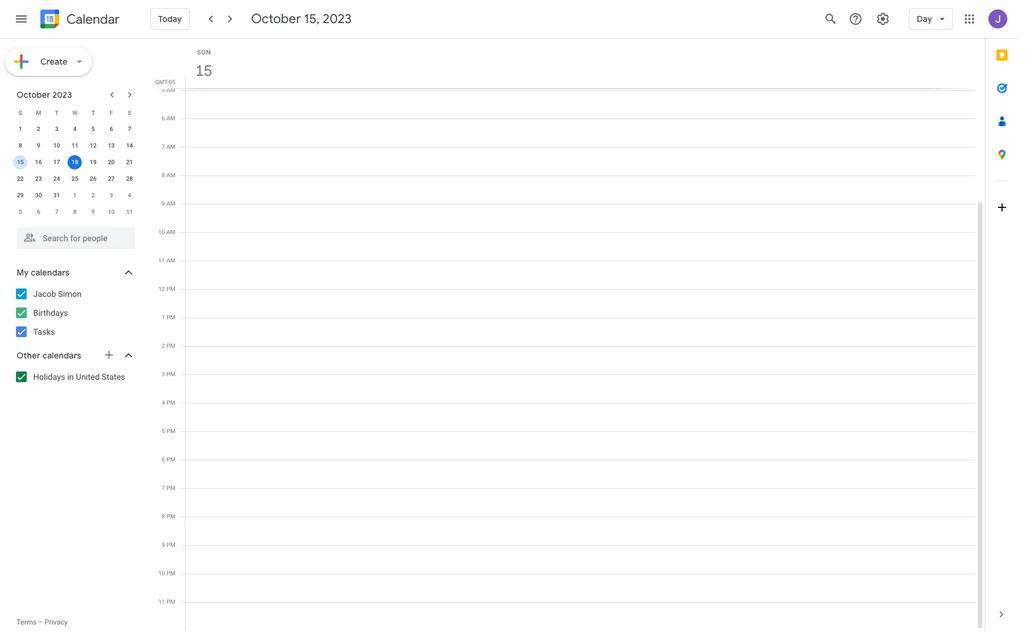 Task type: describe. For each thing, give the bounding box(es) containing it.
am for 9 am
[[166, 200, 175, 207]]

november 6 element
[[31, 205, 46, 219]]

9 for november 9 element
[[91, 209, 95, 215]]

settings menu image
[[876, 12, 891, 26]]

11 for the november 11 element
[[126, 209, 133, 215]]

october for october 15, 2023
[[251, 11, 301, 27]]

united
[[76, 372, 100, 382]]

10 element
[[50, 139, 64, 153]]

am for 8 am
[[166, 172, 175, 178]]

terms link
[[17, 618, 37, 627]]

15,
[[304, 11, 320, 27]]

calendars for my calendars
[[31, 267, 70, 278]]

5 for 5 pm
[[162, 428, 165, 435]]

november 1 element
[[68, 189, 82, 203]]

24 element
[[50, 172, 64, 186]]

30
[[35, 192, 42, 199]]

row containing 22
[[11, 171, 139, 187]]

6 down f at top left
[[110, 126, 113, 132]]

jacob simon
[[33, 289, 82, 299]]

15 cell
[[11, 154, 29, 171]]

15 element
[[13, 155, 27, 170]]

jacob
[[33, 289, 56, 299]]

8 for 8 am
[[162, 172, 165, 178]]

in
[[67, 372, 74, 382]]

sunday, october 15 element
[[190, 58, 218, 85]]

november 3 element
[[104, 189, 118, 203]]

11 for 11 pm
[[158, 599, 165, 605]]

15 inside column header
[[195, 61, 212, 81]]

12 pm
[[158, 286, 175, 292]]

my
[[17, 267, 29, 278]]

calendar element
[[38, 7, 120, 33]]

3 for november 3 element on the left top
[[110, 192, 113, 199]]

am for 11 am
[[166, 257, 175, 264]]

simon
[[58, 289, 82, 299]]

privacy
[[45, 618, 68, 627]]

november 5 element
[[13, 205, 27, 219]]

row containing s
[[11, 104, 139, 121]]

day
[[917, 14, 933, 24]]

24
[[53, 175, 60, 182]]

calendar
[[66, 11, 120, 28]]

17
[[53, 159, 60, 165]]

gmt-
[[155, 79, 169, 85]]

7 up 14
[[128, 126, 131, 132]]

10 for 10 pm
[[158, 570, 165, 577]]

15 inside "element"
[[17, 159, 24, 165]]

today button
[[151, 5, 190, 33]]

28
[[126, 175, 133, 182]]

10 for 10 am
[[158, 229, 165, 235]]

14
[[126, 142, 133, 149]]

8 am
[[162, 172, 175, 178]]

17 element
[[50, 155, 64, 170]]

0 vertical spatial 4
[[73, 126, 77, 132]]

main drawer image
[[14, 12, 28, 26]]

create button
[[5, 47, 92, 76]]

0 vertical spatial 2
[[37, 126, 40, 132]]

4 for 4 pm
[[162, 400, 165, 406]]

f
[[110, 109, 113, 116]]

pm for 7 pm
[[167, 485, 175, 491]]

4 pm
[[162, 400, 175, 406]]

terms
[[17, 618, 37, 627]]

15 column header
[[185, 39, 976, 88]]

today
[[158, 14, 182, 24]]

5 pm
[[162, 428, 175, 435]]

12 for 12 pm
[[158, 286, 165, 292]]

pm for 2 pm
[[167, 343, 175, 349]]

12 for 12
[[90, 142, 97, 149]]

row containing 15
[[11, 154, 139, 171]]

pm for 3 pm
[[167, 371, 175, 378]]

13
[[108, 142, 115, 149]]

7 pm
[[162, 485, 175, 491]]

october 2023 grid
[[11, 104, 139, 221]]

am for 7 am
[[166, 143, 175, 150]]

my calendars list
[[2, 285, 147, 341]]

2 for november 2 element
[[91, 192, 95, 199]]

1 horizontal spatial 2023
[[323, 11, 352, 27]]

5 up 12 element
[[91, 126, 95, 132]]

18, today element
[[68, 155, 82, 170]]

add other calendars image
[[103, 349, 115, 361]]

pm for 8 pm
[[167, 513, 175, 520]]

november 7 element
[[50, 205, 64, 219]]

pm for 12 pm
[[167, 286, 175, 292]]

28 element
[[122, 172, 137, 186]]

m
[[36, 109, 41, 116]]

27 element
[[104, 172, 118, 186]]

21 element
[[122, 155, 137, 170]]

23
[[35, 175, 42, 182]]

11 pm
[[158, 599, 175, 605]]

1 pm
[[162, 314, 175, 321]]

other calendars button
[[2, 346, 147, 365]]

05
[[169, 79, 175, 85]]

w
[[72, 109, 78, 116]]

3 pm
[[162, 371, 175, 378]]

privacy link
[[45, 618, 68, 627]]

11 for 11 'element'
[[72, 142, 78, 149]]

terms – privacy
[[17, 618, 68, 627]]

pm for 9 pm
[[167, 542, 175, 548]]

9 pm
[[162, 542, 175, 548]]

birthdays
[[33, 308, 68, 318]]

2 pm
[[162, 343, 175, 349]]

other
[[17, 350, 40, 361]]

18 cell
[[66, 154, 84, 171]]

row containing 29
[[11, 187, 139, 204]]

calendars for other calendars
[[42, 350, 81, 361]]

sun 15
[[195, 49, 212, 81]]



Task type: locate. For each thing, give the bounding box(es) containing it.
am down 6 am
[[166, 143, 175, 150]]

2 down m
[[37, 126, 40, 132]]

am
[[166, 87, 175, 93], [166, 115, 175, 122], [166, 143, 175, 150], [166, 172, 175, 178], [166, 200, 175, 207], [166, 229, 175, 235], [166, 257, 175, 264]]

pm
[[167, 286, 175, 292], [167, 314, 175, 321], [167, 343, 175, 349], [167, 371, 175, 378], [167, 400, 175, 406], [167, 428, 175, 435], [167, 457, 175, 463], [167, 485, 175, 491], [167, 513, 175, 520], [167, 542, 175, 548], [167, 570, 175, 577], [167, 599, 175, 605]]

7 for "november 7" element
[[55, 209, 58, 215]]

10
[[53, 142, 60, 149], [108, 209, 115, 215], [158, 229, 165, 235], [158, 570, 165, 577]]

7 down 6 am
[[162, 143, 165, 150]]

6 for 6 am
[[162, 115, 165, 122]]

13 element
[[104, 139, 118, 153]]

2 horizontal spatial 2
[[162, 343, 165, 349]]

22
[[17, 175, 24, 182]]

2
[[37, 126, 40, 132], [91, 192, 95, 199], [162, 343, 165, 349]]

9
[[37, 142, 40, 149], [162, 200, 165, 207], [91, 209, 95, 215], [162, 542, 165, 548]]

21
[[126, 159, 133, 165]]

11 down november 4 element on the left
[[126, 209, 133, 215]]

day button
[[910, 5, 953, 33]]

2 vertical spatial 4
[[162, 400, 165, 406]]

row up 25
[[11, 154, 139, 171]]

t
[[55, 109, 59, 116], [91, 109, 95, 116]]

2 down 1 pm
[[162, 343, 165, 349]]

row
[[11, 104, 139, 121], [11, 121, 139, 138], [11, 138, 139, 154], [11, 154, 139, 171], [11, 171, 139, 187], [11, 187, 139, 204], [11, 204, 139, 221]]

12
[[90, 142, 97, 149], [158, 286, 165, 292]]

am for 10 am
[[166, 229, 175, 235]]

0 horizontal spatial 4
[[73, 126, 77, 132]]

2 for 2 pm
[[162, 343, 165, 349]]

november 11 element
[[122, 205, 137, 219]]

31
[[53, 192, 60, 199]]

26
[[90, 175, 97, 182]]

0 horizontal spatial 2
[[37, 126, 40, 132]]

1
[[19, 126, 22, 132], [73, 192, 77, 199], [162, 314, 165, 321]]

11 for 11 am
[[158, 257, 165, 264]]

pm for 1 pm
[[167, 314, 175, 321]]

2 horizontal spatial 4
[[162, 400, 165, 406]]

11
[[72, 142, 78, 149], [126, 209, 133, 215], [158, 257, 165, 264], [158, 599, 165, 605]]

am for 5 am
[[166, 87, 175, 93]]

1 vertical spatial 1
[[73, 192, 77, 199]]

pm up 9 pm
[[167, 513, 175, 520]]

t left f at top left
[[91, 109, 95, 116]]

my calendars button
[[2, 263, 147, 282]]

3 down the 27 element
[[110, 192, 113, 199]]

11 up 18
[[72, 142, 78, 149]]

0 vertical spatial 2023
[[323, 11, 352, 27]]

pm up 7 pm
[[167, 457, 175, 463]]

10 am
[[158, 229, 175, 235]]

11 am
[[158, 257, 175, 264]]

pm down 8 pm
[[167, 542, 175, 548]]

calendars inside dropdown button
[[42, 350, 81, 361]]

0 horizontal spatial 1
[[19, 126, 22, 132]]

9 up 10 pm
[[162, 542, 165, 548]]

8 up 15 "element"
[[19, 142, 22, 149]]

1 vertical spatial 3
[[110, 192, 113, 199]]

my calendars
[[17, 267, 70, 278]]

2 horizontal spatial 1
[[162, 314, 165, 321]]

2 pm from the top
[[167, 314, 175, 321]]

1 for 1 pm
[[162, 314, 165, 321]]

1 horizontal spatial 4
[[128, 192, 131, 199]]

calendars up jacob
[[31, 267, 70, 278]]

10 up 11 am
[[158, 229, 165, 235]]

10 for november 10 element
[[108, 209, 115, 215]]

5 row from the top
[[11, 171, 139, 187]]

3
[[55, 126, 58, 132], [110, 192, 113, 199], [162, 371, 165, 378]]

12 inside 'row'
[[90, 142, 97, 149]]

29
[[17, 192, 24, 199]]

9 up 16
[[37, 142, 40, 149]]

october
[[251, 11, 301, 27], [17, 90, 50, 100]]

1 pm from the top
[[167, 286, 175, 292]]

0 vertical spatial 1
[[19, 126, 22, 132]]

7 up 8 pm
[[162, 485, 165, 491]]

0 vertical spatial calendars
[[31, 267, 70, 278]]

1 vertical spatial calendars
[[42, 350, 81, 361]]

6
[[162, 115, 165, 122], [110, 126, 113, 132], [37, 209, 40, 215], [162, 457, 165, 463]]

None search field
[[0, 223, 147, 249]]

6 up 7 pm
[[162, 457, 165, 463]]

9 am
[[162, 200, 175, 207]]

am down 8 am
[[166, 200, 175, 207]]

10 pm from the top
[[167, 542, 175, 548]]

3 inside november 3 element
[[110, 192, 113, 199]]

0 horizontal spatial 12
[[90, 142, 97, 149]]

0 vertical spatial october
[[251, 11, 301, 27]]

9 up '10 am'
[[162, 200, 165, 207]]

12 pm from the top
[[167, 599, 175, 605]]

2 down 26 element
[[91, 192, 95, 199]]

calendars up in
[[42, 350, 81, 361]]

7 row from the top
[[11, 204, 139, 221]]

1 vertical spatial 4
[[128, 192, 131, 199]]

holidays
[[33, 372, 65, 382]]

12 up 19
[[90, 142, 97, 149]]

4 up 5 pm
[[162, 400, 165, 406]]

calendar heading
[[64, 11, 120, 28]]

row containing 5
[[11, 204, 139, 221]]

t left "w"
[[55, 109, 59, 116]]

25 element
[[68, 172, 82, 186]]

create
[[40, 56, 68, 67]]

11 pm from the top
[[167, 570, 175, 577]]

other calendars
[[17, 350, 81, 361]]

pm for 4 pm
[[167, 400, 175, 406]]

6 row from the top
[[11, 187, 139, 204]]

s
[[19, 109, 22, 116], [128, 109, 131, 116]]

1 vertical spatial 12
[[158, 286, 165, 292]]

2 t from the left
[[91, 109, 95, 116]]

6 down 30 'element'
[[37, 209, 40, 215]]

11 down 10 pm
[[158, 599, 165, 605]]

29 element
[[13, 189, 27, 203]]

tab list
[[986, 39, 1019, 598]]

5 am
[[162, 87, 175, 93]]

5 down gmt-
[[162, 87, 165, 93]]

9 pm from the top
[[167, 513, 175, 520]]

2023 right 15,
[[323, 11, 352, 27]]

states
[[102, 372, 125, 382]]

pm up 1 pm
[[167, 286, 175, 292]]

pm down 3 pm
[[167, 400, 175, 406]]

tasks
[[33, 327, 55, 337]]

2 horizontal spatial 3
[[162, 371, 165, 378]]

s left m
[[19, 109, 22, 116]]

4 for november 4 element on the left
[[128, 192, 131, 199]]

3 pm from the top
[[167, 343, 175, 349]]

3 for 3 pm
[[162, 371, 165, 378]]

Search for people text field
[[24, 228, 128, 249]]

3 down 2 pm
[[162, 371, 165, 378]]

pm down 4 pm at the left bottom
[[167, 428, 175, 435]]

19 element
[[86, 155, 100, 170]]

am up the '12 pm'
[[166, 257, 175, 264]]

2 row from the top
[[11, 121, 139, 138]]

0 vertical spatial 3
[[55, 126, 58, 132]]

0 horizontal spatial t
[[55, 109, 59, 116]]

2 vertical spatial 1
[[162, 314, 165, 321]]

row containing 1
[[11, 121, 139, 138]]

12 element
[[86, 139, 100, 153]]

8 down 7 pm
[[162, 513, 165, 520]]

16
[[35, 159, 42, 165]]

row up november 1 element
[[11, 171, 139, 187]]

2 am from the top
[[166, 115, 175, 122]]

october for october 2023
[[17, 90, 50, 100]]

20
[[108, 159, 115, 165]]

9 down november 2 element
[[91, 209, 95, 215]]

1 up 15 "element"
[[19, 126, 22, 132]]

8 for november 8 element
[[73, 209, 77, 215]]

pm up 4 pm at the left bottom
[[167, 371, 175, 378]]

row down "w"
[[11, 121, 139, 138]]

0 vertical spatial 15
[[195, 61, 212, 81]]

4 down the 28 element
[[128, 192, 131, 199]]

october left 15,
[[251, 11, 301, 27]]

15 grid
[[152, 39, 985, 631]]

14 element
[[122, 139, 137, 153]]

november 10 element
[[104, 205, 118, 219]]

row down november 1 element
[[11, 204, 139, 221]]

6 pm from the top
[[167, 428, 175, 435]]

pm for 11 pm
[[167, 599, 175, 605]]

15 down the sun
[[195, 61, 212, 81]]

7 for 7 pm
[[162, 485, 165, 491]]

7 am from the top
[[166, 257, 175, 264]]

6 am
[[162, 115, 175, 122]]

10 pm
[[158, 570, 175, 577]]

31 element
[[50, 189, 64, 203]]

–
[[38, 618, 43, 627]]

4 down "w"
[[73, 126, 77, 132]]

22 element
[[13, 172, 27, 186]]

1 t from the left
[[55, 109, 59, 116]]

6 pm
[[162, 457, 175, 463]]

1 vertical spatial 15
[[17, 159, 24, 165]]

2 vertical spatial 2
[[162, 343, 165, 349]]

1 horizontal spatial 1
[[73, 192, 77, 199]]

0 horizontal spatial october
[[17, 90, 50, 100]]

7
[[128, 126, 131, 132], [162, 143, 165, 150], [55, 209, 58, 215], [162, 485, 165, 491]]

october 2023
[[17, 90, 72, 100]]

pm down 10 pm
[[167, 599, 175, 605]]

8 for 8 pm
[[162, 513, 165, 520]]

16 element
[[31, 155, 46, 170]]

30 element
[[31, 189, 46, 203]]

3 am from the top
[[166, 143, 175, 150]]

1 horizontal spatial october
[[251, 11, 301, 27]]

pm for 10 pm
[[167, 570, 175, 577]]

7 for 7 am
[[162, 143, 165, 150]]

am up 7 am
[[166, 115, 175, 122]]

row group containing 1
[[11, 121, 139, 221]]

holidays in united states
[[33, 372, 125, 382]]

1 horizontal spatial 2
[[91, 192, 95, 199]]

19
[[90, 159, 97, 165]]

18
[[72, 159, 78, 165]]

1 vertical spatial 2023
[[52, 90, 72, 100]]

12 inside 15 grid
[[158, 286, 165, 292]]

gmt-05
[[155, 79, 175, 85]]

1 row from the top
[[11, 104, 139, 121]]

23 element
[[31, 172, 46, 186]]

october up m
[[17, 90, 50, 100]]

5 for november 5 element
[[19, 209, 22, 215]]

20 element
[[104, 155, 118, 170]]

pm up 8 pm
[[167, 485, 175, 491]]

pm for 6 pm
[[167, 457, 175, 463]]

5 pm from the top
[[167, 400, 175, 406]]

9 for 9 pm
[[162, 542, 165, 548]]

10 for 10 element
[[53, 142, 60, 149]]

am for 6 am
[[166, 115, 175, 122]]

2 inside 15 grid
[[162, 343, 165, 349]]

1 horizontal spatial t
[[91, 109, 95, 116]]

row up 18
[[11, 138, 139, 154]]

pm down 9 pm
[[167, 570, 175, 577]]

sun
[[197, 49, 211, 56]]

9 for 9 am
[[162, 200, 165, 207]]

5 for 5 am
[[162, 87, 165, 93]]

0 horizontal spatial 15
[[17, 159, 24, 165]]

1 horizontal spatial 3
[[110, 192, 113, 199]]

11 element
[[68, 139, 82, 153]]

november 9 element
[[86, 205, 100, 219]]

1 vertical spatial october
[[17, 90, 50, 100]]

8 down november 1 element
[[73, 209, 77, 215]]

11 down '10 am'
[[158, 257, 165, 264]]

2023
[[323, 11, 352, 27], [52, 90, 72, 100]]

1 s from the left
[[19, 109, 22, 116]]

am down 9 am
[[166, 229, 175, 235]]

1 horizontal spatial 12
[[158, 286, 165, 292]]

calendars
[[31, 267, 70, 278], [42, 350, 81, 361]]

6 for the november 6 element
[[37, 209, 40, 215]]

3 up 10 element
[[55, 126, 58, 132]]

8 pm
[[162, 513, 175, 520]]

7 pm from the top
[[167, 457, 175, 463]]

10 up 11 pm
[[158, 570, 165, 577]]

10 down november 3 element on the left top
[[108, 209, 115, 215]]

6 for 6 pm
[[162, 457, 165, 463]]

am up 9 am
[[166, 172, 175, 178]]

1 inside grid
[[162, 314, 165, 321]]

26 element
[[86, 172, 100, 186]]

0 horizontal spatial s
[[19, 109, 22, 116]]

2 s from the left
[[128, 109, 131, 116]]

row up november 8 element
[[11, 187, 139, 204]]

am down 05
[[166, 87, 175, 93]]

5 am from the top
[[166, 200, 175, 207]]

1 down the 25 element
[[73, 192, 77, 199]]

1 for november 1 element
[[73, 192, 77, 199]]

calendars inside dropdown button
[[31, 267, 70, 278]]

s right f at top left
[[128, 109, 131, 116]]

6 up 7 am
[[162, 115, 165, 122]]

8
[[19, 142, 22, 149], [162, 172, 165, 178], [73, 209, 77, 215], [162, 513, 165, 520]]

pm up 2 pm
[[167, 314, 175, 321]]

8 pm from the top
[[167, 485, 175, 491]]

4
[[73, 126, 77, 132], [128, 192, 131, 199], [162, 400, 165, 406]]

0 horizontal spatial 3
[[55, 126, 58, 132]]

4 pm from the top
[[167, 371, 175, 378]]

november 2 element
[[86, 189, 100, 203]]

october 15, 2023
[[251, 11, 352, 27]]

4 am from the top
[[166, 172, 175, 178]]

2 vertical spatial 3
[[162, 371, 165, 378]]

0 horizontal spatial 2023
[[52, 90, 72, 100]]

row up 11 'element'
[[11, 104, 139, 121]]

1 vertical spatial 2
[[91, 192, 95, 199]]

10 up 17
[[53, 142, 60, 149]]

5 down 4 pm at the left bottom
[[162, 428, 165, 435]]

november 4 element
[[122, 189, 137, 203]]

pm down 1 pm
[[167, 343, 175, 349]]

row group
[[11, 121, 139, 221]]

1 down the '12 pm'
[[162, 314, 165, 321]]

pm for 5 pm
[[167, 428, 175, 435]]

5
[[162, 87, 165, 93], [91, 126, 95, 132], [19, 209, 22, 215], [162, 428, 165, 435]]

november 8 element
[[68, 205, 82, 219]]

1 horizontal spatial s
[[128, 109, 131, 116]]

8 up 9 am
[[162, 172, 165, 178]]

6 am from the top
[[166, 229, 175, 235]]

4 inside 15 grid
[[162, 400, 165, 406]]

5 down the 29 element
[[19, 209, 22, 215]]

25
[[72, 175, 78, 182]]

12 down 11 am
[[158, 286, 165, 292]]

3 row from the top
[[11, 138, 139, 154]]

15
[[195, 61, 212, 81], [17, 159, 24, 165]]

7 am
[[162, 143, 175, 150]]

15 up the 22
[[17, 159, 24, 165]]

1 am from the top
[[166, 87, 175, 93]]

0 vertical spatial 12
[[90, 142, 97, 149]]

3 inside 15 grid
[[162, 371, 165, 378]]

row containing 8
[[11, 138, 139, 154]]

27
[[108, 175, 115, 182]]

7 down 31 element
[[55, 209, 58, 215]]

4 row from the top
[[11, 154, 139, 171]]

11 inside 'element'
[[72, 142, 78, 149]]

1 horizontal spatial 15
[[195, 61, 212, 81]]

2023 down create
[[52, 90, 72, 100]]



Task type: vqa. For each thing, say whether or not it's contained in the screenshot.
tab list
yes



